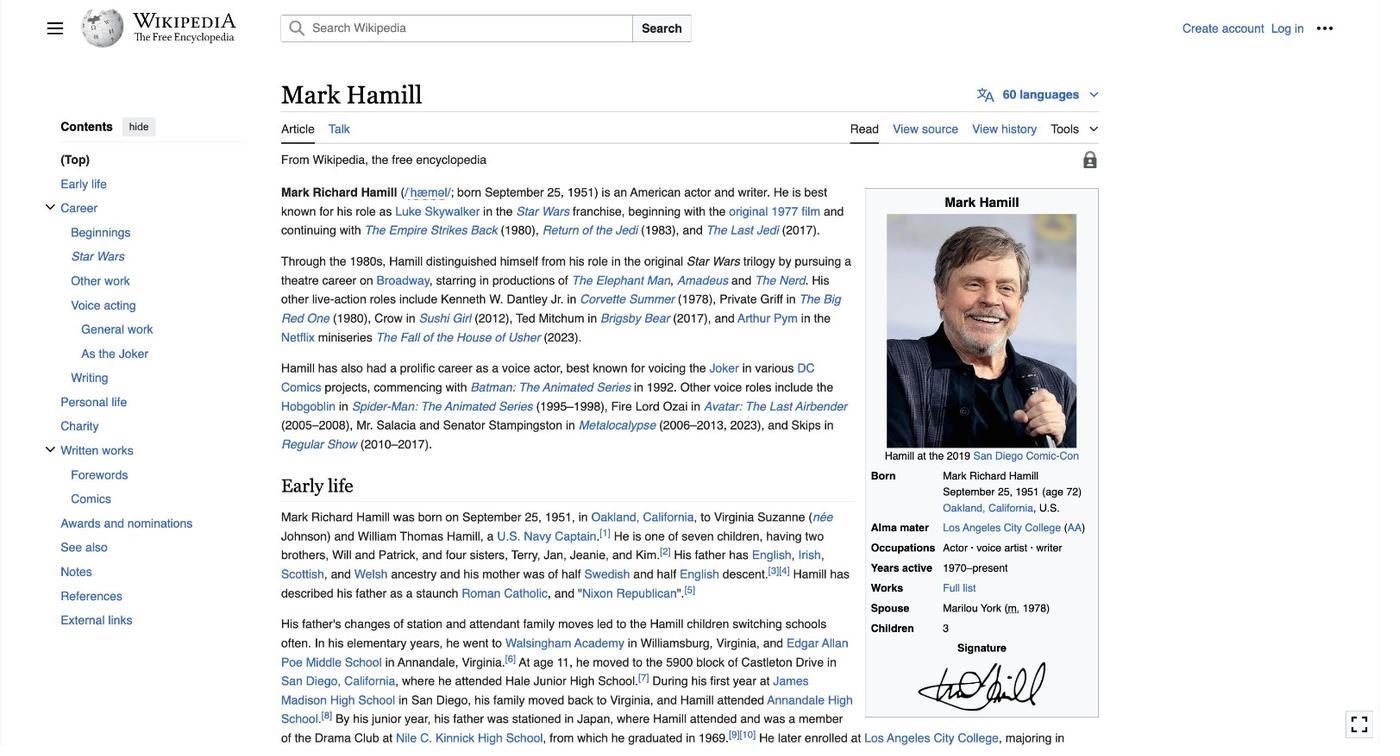 Task type: vqa. For each thing, say whether or not it's contained in the screenshot.
the Log in and more options image
yes



Task type: describe. For each thing, give the bounding box(es) containing it.
wikipedia image
[[133, 13, 236, 28]]

menu image
[[47, 20, 64, 37]]

fullscreen image
[[1351, 716, 1368, 733]]

language progressive image
[[977, 86, 994, 103]]



Task type: locate. For each thing, give the bounding box(es) containing it.
x small image
[[45, 202, 55, 212], [45, 444, 55, 455]]

page semi-protected image
[[1082, 151, 1099, 168]]

None search field
[[260, 15, 1182, 42]]

Search Wikipedia search field
[[281, 15, 633, 42]]

1 vertical spatial x small image
[[45, 444, 55, 455]]

personal tools navigation
[[1182, 15, 1339, 42]]

log in and more options image
[[1316, 20, 1333, 37]]

0 vertical spatial x small image
[[45, 202, 55, 212]]

1 x small image from the top
[[45, 202, 55, 212]]

the free encyclopedia image
[[134, 33, 235, 44]]

2 x small image from the top
[[45, 444, 55, 455]]

main content
[[274, 78, 1333, 746]]



